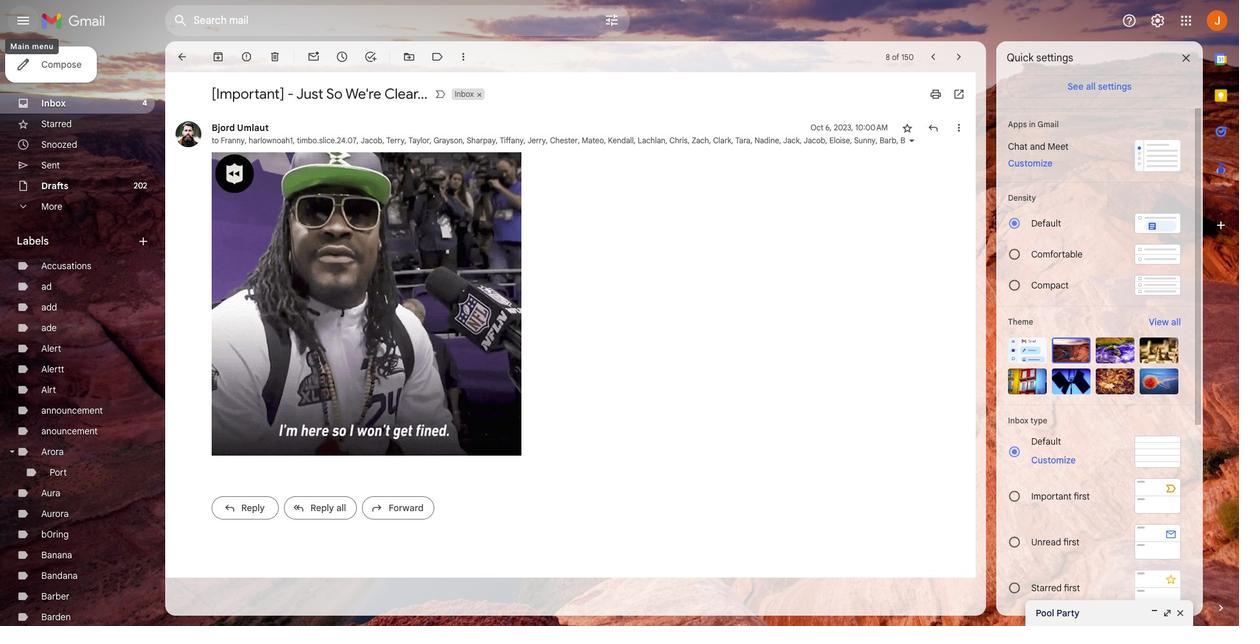 Task type: vqa. For each thing, say whether or not it's contained in the screenshot.
the topmost settings
yes



Task type: describe. For each thing, give the bounding box(es) containing it.
anouncement link
[[41, 425, 98, 437]]

chester
[[550, 136, 578, 145]]

10:00 am
[[855, 123, 888, 132]]

4
[[142, 98, 147, 108]]

15 , from the left
[[688, 136, 690, 145]]

bandana
[[41, 570, 78, 582]]

jerry
[[528, 136, 546, 145]]

first for unread first
[[1064, 536, 1080, 548]]

pop out image
[[1163, 608, 1173, 618]]

reply for reply all
[[311, 502, 334, 514]]

28 , from the left
[[1046, 136, 1050, 145]]

9 , from the left
[[524, 136, 526, 145]]

quick settings
[[1007, 52, 1074, 65]]

sharpay
[[467, 136, 496, 145]]

mateo
[[582, 136, 604, 145]]

2 default from the top
[[1032, 436, 1061, 447]]

7 , from the left
[[463, 136, 465, 145]]

timbo.slice.24.07
[[297, 136, 357, 145]]

main
[[10, 42, 30, 51]]

more
[[41, 201, 62, 212]]

alert link
[[41, 343, 61, 354]]

inbox for inbox button
[[455, 89, 474, 99]]

umlaut
[[237, 122, 269, 134]]

labels image
[[431, 50, 444, 63]]

[important] - just so we're clear...
[[212, 85, 428, 103]]

1 , from the left
[[245, 136, 247, 145]]

quick
[[1007, 52, 1034, 65]]

tiffany
[[500, 136, 524, 145]]

settings image
[[1150, 13, 1166, 28]]

202
[[134, 181, 147, 190]]

25 , from the left
[[917, 136, 919, 145]]

theme
[[1008, 317, 1034, 327]]

type
[[1031, 416, 1048, 425]]

display density element
[[1008, 193, 1181, 203]]

all for see
[[1086, 81, 1096, 92]]

close image
[[1176, 608, 1186, 618]]

customize button for chat and meet
[[1001, 156, 1061, 171]]

settings inside button
[[1098, 81, 1132, 92]]

barber link
[[41, 591, 69, 602]]

21 , from the left
[[826, 136, 828, 145]]

32 , from the left
[[1126, 136, 1130, 145]]

all for view
[[1172, 316, 1181, 328]]

starred for starred first
[[1032, 582, 1062, 594]]

b0ring
[[41, 529, 69, 540]]

customize button for default
[[1024, 453, 1084, 468]]

bjord umlaut
[[212, 122, 269, 134]]

22 , from the left
[[850, 136, 852, 145]]

2023,
[[834, 123, 853, 132]]

chat
[[1008, 141, 1028, 152]]

8 of 150
[[886, 52, 914, 62]]

newer image
[[927, 50, 940, 63]]

terry
[[386, 136, 405, 145]]

sent link
[[41, 159, 60, 171]]

comfortable
[[1032, 249, 1083, 260]]

announcement
[[41, 405, 103, 416]]

back to inbox image
[[176, 50, 188, 63]]

advanced search options image
[[599, 7, 625, 33]]

sent
[[41, 159, 60, 171]]

quick settings element
[[1007, 52, 1074, 75]]

19 , from the left
[[779, 136, 781, 145]]

grayson
[[434, 136, 463, 145]]

jack
[[783, 136, 800, 145]]

view all
[[1149, 316, 1181, 328]]

20 , from the left
[[800, 136, 802, 145]]

meet
[[1048, 141, 1069, 152]]

move to image
[[403, 50, 416, 63]]

so
[[326, 85, 343, 103]]

apps
[[1008, 119, 1027, 129]]

chat and meet customize
[[1008, 141, 1069, 169]]

delete image
[[269, 50, 281, 63]]

aurora link
[[41, 508, 69, 520]]

6 , from the left
[[430, 136, 432, 145]]

14 , from the left
[[666, 136, 668, 145]]

snooze image
[[336, 50, 349, 63]]

lachlan
[[638, 136, 666, 145]]

bandana link
[[41, 570, 78, 582]]

more image
[[457, 50, 470, 63]]

-
[[288, 85, 294, 103]]

inbox button
[[452, 88, 475, 100]]

view all button
[[1141, 314, 1189, 330]]

unread
[[1032, 536, 1061, 548]]

announcement link
[[41, 405, 103, 416]]

13 , from the left
[[634, 136, 636, 145]]

main menu
[[10, 42, 54, 51]]

inbox link
[[41, 97, 66, 109]]

31 , from the left
[[1096, 136, 1100, 145]]

we're
[[345, 85, 381, 103]]

snoozed link
[[41, 139, 77, 150]]

view
[[1149, 316, 1169, 328]]

save to photos image
[[500, 432, 513, 445]]

forward
[[389, 502, 424, 514]]

ade
[[41, 322, 57, 334]]

alrt
[[41, 384, 56, 396]]

aura link
[[41, 487, 60, 499]]

unread first
[[1032, 536, 1080, 548]]

gmail
[[1038, 119, 1059, 129]]

port
[[50, 467, 67, 478]]

forward link
[[362, 496, 435, 520]]

see all settings button
[[1007, 75, 1193, 98]]

inbox for inbox type
[[1008, 416, 1029, 425]]

kendall
[[608, 136, 634, 145]]

oct
[[811, 123, 824, 132]]

archive image
[[212, 50, 225, 63]]

of
[[892, 52, 900, 62]]

report spam image
[[240, 50, 253, 63]]

drafts link
[[41, 180, 69, 192]]

compact
[[1032, 280, 1069, 291]]

to
[[212, 136, 219, 145]]

compose button
[[5, 46, 97, 83]]

zach
[[692, 136, 709, 145]]

5 , from the left
[[405, 136, 407, 145]]



Task type: locate. For each thing, give the bounding box(es) containing it.
barber
[[41, 591, 69, 602]]

reply inside reply all link
[[311, 502, 334, 514]]

clark
[[713, 136, 732, 145]]

35 , from the left
[[1180, 136, 1184, 145]]

2 , from the left
[[293, 136, 295, 145]]

accusations
[[41, 260, 91, 272]]

all
[[1086, 81, 1096, 92], [1172, 316, 1181, 328], [336, 502, 346, 514]]

0 vertical spatial starred
[[41, 118, 72, 130]]

Search mail text field
[[194, 14, 568, 27]]

all left forward link
[[336, 502, 346, 514]]

search mail image
[[169, 9, 192, 32]]

important first
[[1032, 490, 1090, 502]]

see
[[1068, 81, 1084, 92]]

inbox type element
[[1008, 416, 1181, 425]]

1 default from the top
[[1032, 218, 1061, 229]]

all right the view
[[1172, 316, 1181, 328]]

settings
[[1037, 52, 1074, 65], [1098, 81, 1132, 92]]

inbox left type
[[1008, 416, 1029, 425]]

1 reply from the left
[[241, 502, 265, 514]]

in
[[1029, 119, 1036, 129]]

first for starred first
[[1064, 582, 1080, 594]]

1 horizontal spatial starred
[[1032, 582, 1062, 594]]

snoozed
[[41, 139, 77, 150]]

default down type
[[1032, 436, 1061, 447]]

main menu image
[[15, 13, 31, 28]]

0 horizontal spatial reply
[[241, 502, 265, 514]]

inbox down more image
[[455, 89, 474, 99]]

pool party
[[1036, 607, 1080, 619]]

eloise
[[830, 136, 850, 145]]

inbox inside labels navigation
[[41, 97, 66, 109]]

2 vertical spatial first
[[1064, 582, 1080, 594]]

anouncement
[[41, 425, 98, 437]]

jacob
[[361, 136, 382, 145], [804, 136, 826, 145]]

inbox for inbox link
[[41, 97, 66, 109]]

theme element
[[1008, 316, 1034, 329]]

pool
[[1036, 607, 1055, 619]]

older image
[[953, 50, 966, 63]]

jacob down 'oct'
[[804, 136, 826, 145]]

27 , from the left
[[1023, 136, 1027, 145]]

support image
[[1122, 13, 1137, 28]]

settings right quick
[[1037, 52, 1074, 65]]

download attachment fined.gif image
[[448, 432, 461, 445]]

default
[[1032, 218, 1061, 229], [1032, 436, 1061, 447]]

labels heading
[[17, 235, 137, 248]]

jacob left terry on the left top of the page
[[361, 136, 382, 145]]

not starred image
[[901, 121, 914, 134]]

1 horizontal spatial all
[[1086, 81, 1096, 92]]

bjord
[[212, 122, 235, 134]]

to franny , harlownoah1 , timbo.slice.24.07 , jacob , terry , taylor , grayson , sharpay , tiffany , jerry , chester , mateo , kendall , lachlan , chris , zach , clark , tara , nadine , jack , jacob , eloise , sunny , barb , brad ,
[[212, 136, 921, 145]]

4 , from the left
[[382, 136, 384, 145]]

0 horizontal spatial jacob
[[361, 136, 382, 145]]

[important]
[[212, 85, 284, 103]]

customize up important
[[1032, 454, 1076, 466]]

tara
[[736, 136, 751, 145]]

all right see
[[1086, 81, 1096, 92]]

starred up pool
[[1032, 582, 1062, 594]]

add attachment to drive fined.gif image
[[474, 432, 487, 445]]

1 vertical spatial customize
[[1032, 454, 1076, 466]]

starred inside labels navigation
[[41, 118, 72, 130]]

0 horizontal spatial all
[[336, 502, 346, 514]]

12 , from the left
[[604, 136, 606, 145]]

customize down and
[[1008, 158, 1053, 169]]

37 , from the left
[[1222, 136, 1226, 145]]

150
[[902, 52, 914, 62]]

0 vertical spatial all
[[1086, 81, 1096, 92]]

customize button up important
[[1024, 453, 1084, 468]]

party
[[1057, 607, 1080, 619]]

ad
[[41, 281, 52, 292]]

reply for reply
[[241, 502, 265, 514]]

show details image
[[908, 137, 916, 145]]

26 , from the left
[[989, 136, 993, 145]]

16 , from the left
[[709, 136, 711, 145]]

1 vertical spatial customize button
[[1024, 453, 1084, 468]]

1 horizontal spatial jacob
[[804, 136, 826, 145]]

10 , from the left
[[546, 136, 548, 145]]

inbox up starred link
[[41, 97, 66, 109]]

inbox
[[455, 89, 474, 99], [41, 97, 66, 109], [1008, 416, 1029, 425]]

starred
[[41, 118, 72, 130], [1032, 582, 1062, 594]]

drafts
[[41, 180, 69, 192]]

alertt link
[[41, 363, 64, 375]]

arora
[[41, 446, 64, 458]]

inbox type
[[1008, 416, 1048, 425]]

1 vertical spatial starred
[[1032, 582, 1062, 594]]

1 vertical spatial settings
[[1098, 81, 1132, 92]]

1 vertical spatial first
[[1064, 536, 1080, 548]]

8 , from the left
[[496, 136, 498, 145]]

0 vertical spatial default
[[1032, 218, 1061, 229]]

first right important
[[1074, 490, 1090, 502]]

1 vertical spatial all
[[1172, 316, 1181, 328]]

Not starred checkbox
[[901, 121, 914, 134]]

alert
[[41, 343, 61, 354]]

2 vertical spatial all
[[336, 502, 346, 514]]

0 vertical spatial customize
[[1008, 158, 1053, 169]]

18 , from the left
[[751, 136, 753, 145]]

33 , from the left
[[1147, 136, 1151, 145]]

2 jacob from the left
[[804, 136, 826, 145]]

see all settings
[[1068, 81, 1132, 92]]

17 , from the left
[[732, 136, 734, 145]]

starred for starred link
[[41, 118, 72, 130]]

0 vertical spatial settings
[[1037, 52, 1074, 65]]

aura
[[41, 487, 60, 499]]

sunny
[[854, 136, 876, 145]]

tab list
[[1203, 41, 1239, 580]]

24 , from the left
[[897, 136, 899, 145]]

None search field
[[165, 5, 630, 36]]

1 jacob from the left
[[361, 136, 382, 145]]

2 horizontal spatial all
[[1172, 316, 1181, 328]]

0 horizontal spatial inbox
[[41, 97, 66, 109]]

brad
[[901, 136, 917, 145]]

add
[[41, 301, 57, 313]]

gmail image
[[41, 8, 112, 34]]

customize button down and
[[1001, 156, 1061, 171]]

labels
[[17, 235, 49, 248]]

density
[[1008, 193, 1036, 203]]

default up comfortable
[[1032, 218, 1061, 229]]

first for important first
[[1074, 490, 1090, 502]]

taylor
[[409, 136, 430, 145]]

customize inside chat and meet customize
[[1008, 158, 1053, 169]]

1 vertical spatial default
[[1032, 436, 1061, 447]]

harlownoah1
[[249, 136, 293, 145]]

all for reply
[[336, 502, 346, 514]]

port link
[[50, 467, 67, 478]]

34 , from the left
[[1162, 136, 1166, 145]]

reply all
[[311, 502, 346, 514]]

arora link
[[41, 446, 64, 458]]

alertt
[[41, 363, 64, 375]]

first right unread
[[1064, 536, 1080, 548]]

2 horizontal spatial inbox
[[1008, 416, 1029, 425]]

0 horizontal spatial starred
[[41, 118, 72, 130]]

oct 6, 2023, 10:00 am cell
[[811, 121, 888, 134]]

reply inside reply link
[[241, 502, 265, 514]]

oct 6, 2023, 10:00 am
[[811, 123, 888, 132]]

compose
[[41, 59, 82, 70]]

nadine
[[755, 136, 779, 145]]

2 reply from the left
[[311, 502, 334, 514]]

starred first
[[1032, 582, 1080, 594]]

first up party
[[1064, 582, 1080, 594]]

8
[[886, 52, 890, 62]]

23 , from the left
[[876, 136, 878, 145]]

1 horizontal spatial reply
[[311, 502, 334, 514]]

add to tasks image
[[364, 50, 377, 63]]

banana
[[41, 549, 72, 561]]

franny
[[221, 136, 245, 145]]

29 , from the left
[[1060, 136, 1064, 145]]

minimize image
[[1150, 608, 1160, 618]]

aurora
[[41, 508, 69, 520]]

inbox inside button
[[455, 89, 474, 99]]

barden link
[[41, 611, 71, 623]]

accusations link
[[41, 260, 91, 272]]

,
[[245, 136, 247, 145], [293, 136, 295, 145], [357, 136, 359, 145], [382, 136, 384, 145], [405, 136, 407, 145], [430, 136, 432, 145], [463, 136, 465, 145], [496, 136, 498, 145], [524, 136, 526, 145], [546, 136, 548, 145], [578, 136, 580, 145], [604, 136, 606, 145], [634, 136, 636, 145], [666, 136, 668, 145], [688, 136, 690, 145], [709, 136, 711, 145], [732, 136, 734, 145], [751, 136, 753, 145], [779, 136, 781, 145], [800, 136, 802, 145], [826, 136, 828, 145], [850, 136, 852, 145], [876, 136, 878, 145], [897, 136, 899, 145], [917, 136, 919, 145], [989, 136, 993, 145], [1023, 136, 1027, 145], [1046, 136, 1050, 145], [1060, 136, 1064, 145], [1077, 136, 1081, 145], [1096, 136, 1100, 145], [1126, 136, 1130, 145], [1147, 136, 1151, 145], [1162, 136, 1166, 145], [1180, 136, 1184, 145], [1201, 136, 1205, 145], [1222, 136, 1226, 145]]

banana link
[[41, 549, 72, 561]]

30 , from the left
[[1077, 136, 1081, 145]]

first
[[1074, 490, 1090, 502], [1064, 536, 1080, 548], [1064, 582, 1080, 594]]

36 , from the left
[[1201, 136, 1205, 145]]

0 vertical spatial first
[[1074, 490, 1090, 502]]

b0ring link
[[41, 529, 69, 540]]

ade link
[[41, 322, 57, 334]]

reply all link
[[284, 496, 357, 520]]

1 horizontal spatial inbox
[[455, 89, 474, 99]]

labels navigation
[[0, 41, 165, 626]]

11 , from the left
[[578, 136, 580, 145]]

0 vertical spatial customize button
[[1001, 156, 1061, 171]]

starred up snoozed
[[41, 118, 72, 130]]

alrt link
[[41, 384, 56, 396]]

settings right see
[[1098, 81, 1132, 92]]

ad link
[[41, 281, 52, 292]]

1 horizontal spatial settings
[[1098, 81, 1132, 92]]

more button
[[0, 196, 155, 217]]

fined.gif image
[[212, 152, 522, 456]]

0 horizontal spatial settings
[[1037, 52, 1074, 65]]

3 , from the left
[[357, 136, 359, 145]]

reply link
[[212, 496, 279, 520]]

apps in gmail
[[1008, 119, 1059, 129]]



